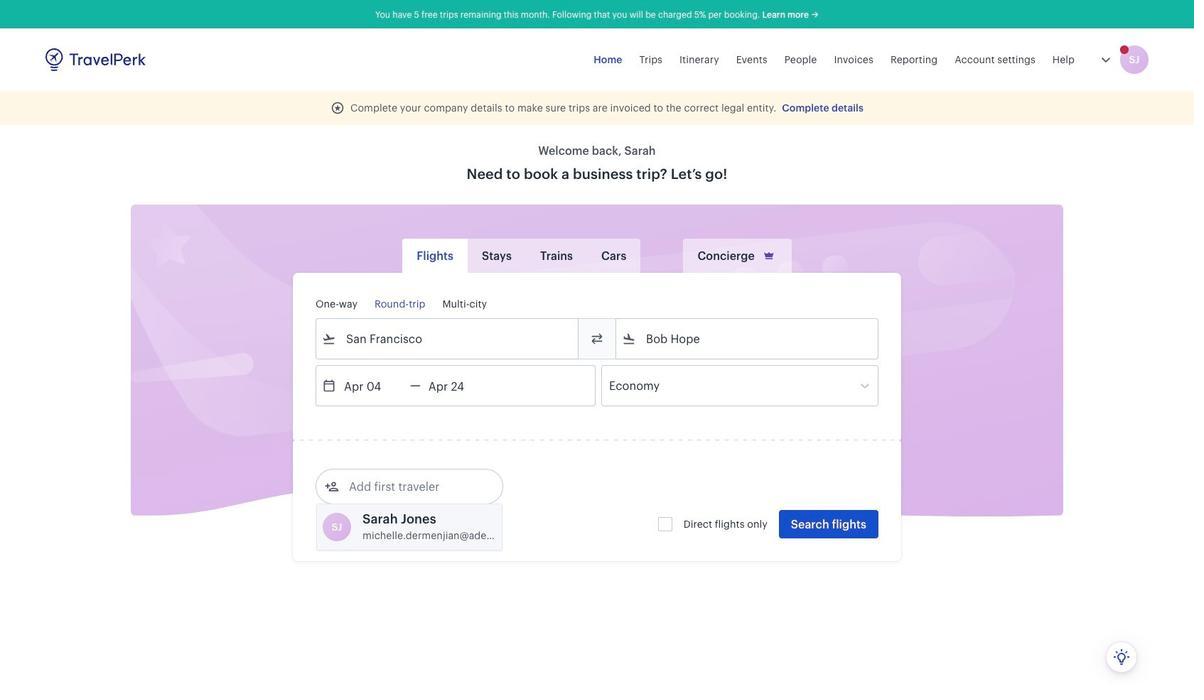 Task type: locate. For each thing, give the bounding box(es) containing it.
Depart text field
[[336, 366, 410, 406]]

From search field
[[336, 328, 560, 351]]

To search field
[[636, 328, 860, 351]]

Add first traveler search field
[[339, 476, 487, 498]]



Task type: vqa. For each thing, say whether or not it's contained in the screenshot.
the add first traveler search box
yes



Task type: describe. For each thing, give the bounding box(es) containing it.
Return text field
[[421, 366, 495, 406]]



